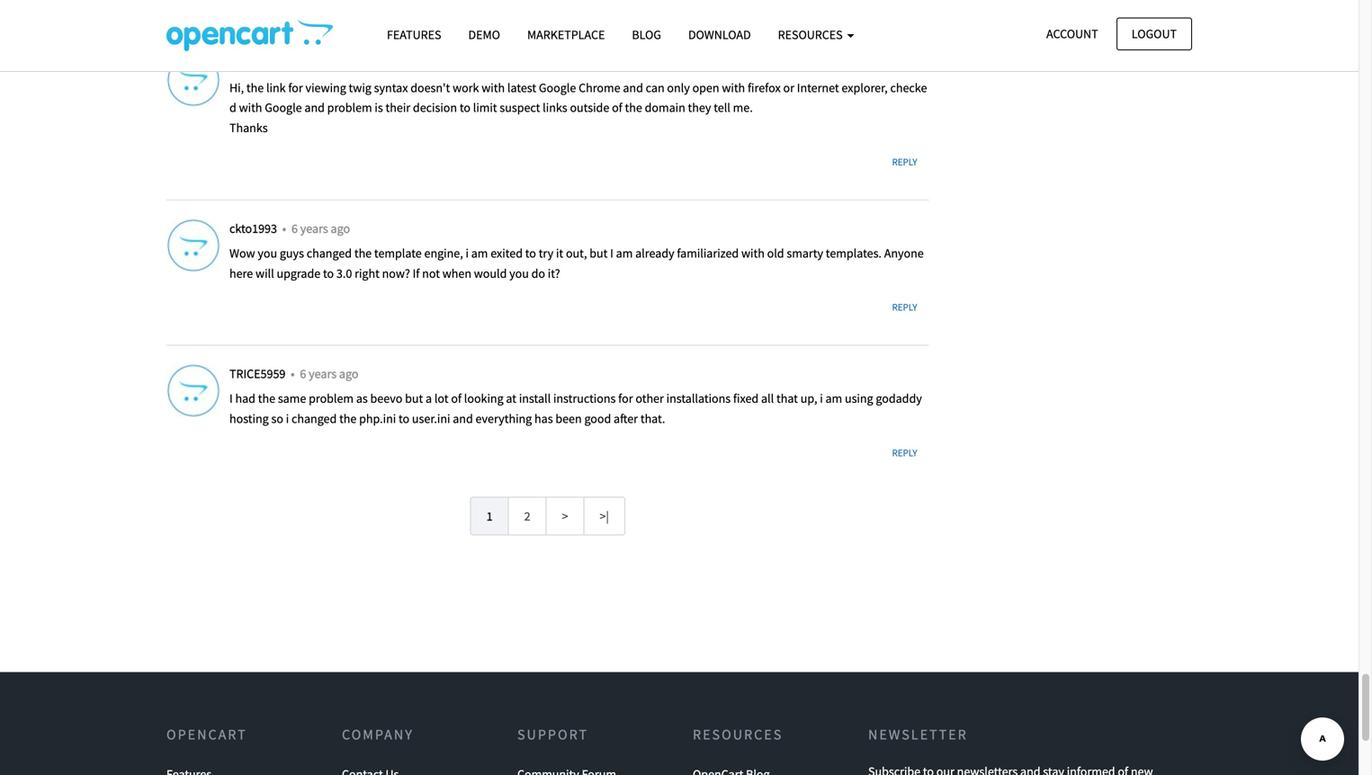 Task type: describe. For each thing, give the bounding box(es) containing it.
it?
[[548, 265, 560, 281]]

0 vertical spatial and
[[623, 79, 643, 96]]

templates.
[[826, 245, 882, 261]]

when
[[442, 265, 472, 281]]

6 years ago for ckto1993
[[292, 220, 350, 237]]

to left try at the left top of the page
[[525, 245, 536, 261]]

reply for i had the same problem as beevo but a lot of looking at install instructions for other installations fixed all  that up, i am using godaddy hosting so i changed the php.ini to user.ini and everything has been good after that.
[[892, 447, 917, 459]]

company
[[342, 726, 414, 744]]

1 horizontal spatial am
[[616, 245, 633, 261]]

d
[[229, 100, 236, 116]]

explorer,
[[842, 79, 888, 96]]

logout
[[1132, 26, 1177, 42]]

marketplace link
[[514, 19, 618, 51]]

opencart version 3.0.0.0 available to download now image
[[166, 19, 333, 51]]

has
[[535, 411, 553, 427]]

smarty
[[787, 245, 823, 261]]

will
[[256, 265, 274, 281]]

i inside wow you guys changed the template engine, i am exited to try it out, but i am already familiarized with old smarty templates. anyone here will upgrade to 3.0 right now? if not when would you do it?
[[610, 245, 614, 261]]

instructions
[[553, 391, 616, 407]]

if
[[413, 265, 420, 281]]

ago for trice5959
[[339, 366, 359, 382]]

the inside wow you guys changed the template engine, i am exited to try it out, but i am already familiarized with old smarty templates. anyone here will upgrade to 3.0 right now? if not when would you do it?
[[354, 245, 372, 261]]

do
[[531, 265, 545, 281]]

only
[[667, 79, 690, 96]]

that
[[777, 391, 798, 407]]

for inside 'i had the same problem as beevo but a lot of looking at install instructions for other installations fixed all  that up, i am using godaddy hosting so i changed the php.ini to user.ini and everything has been good after that.'
[[618, 391, 633, 407]]

been
[[556, 411, 582, 427]]

other
[[636, 391, 664, 407]]

thanks
[[229, 120, 268, 136]]

latest
[[507, 79, 536, 96]]

account
[[1047, 26, 1098, 42]]

the down as at the bottom left of page
[[339, 411, 357, 427]]

reply for wow you guys changed the template engine, i am exited to try it out, but i am already familiarized with old smarty templates. anyone here will upgrade to 3.0 right now? if not when would you do it?
[[892, 301, 917, 314]]

hi,
[[229, 79, 244, 96]]

ckto1993 image
[[166, 219, 220, 273]]

0 horizontal spatial you
[[258, 245, 277, 261]]

download
[[688, 27, 751, 43]]

installations
[[666, 391, 731, 407]]

trice5959
[[229, 366, 288, 382]]

of inside the hi, the link for viewing twig syntax doesn't  work with latest google chrome and can only open with firefox or internet explorer, checke d with google and problem is their decision to limit suspect links outside of the domain they tell me. thanks
[[612, 100, 622, 116]]

but inside 'i had the same problem as beevo but a lot of looking at install instructions for other installations fixed all  that up, i am using godaddy hosting so i changed the php.ini to user.ini and everything has been good after that.'
[[405, 391, 423, 407]]

that.
[[641, 411, 665, 427]]

demo link
[[455, 19, 514, 51]]

using
[[845, 391, 873, 407]]

looking
[[464, 391, 504, 407]]

resources link
[[765, 19, 868, 51]]

hi, the link for viewing twig syntax doesn't  work with latest google chrome and can only open with firefox or internet explorer, checke d with google and problem is their decision to limit suspect links outside of the domain they tell me. thanks
[[229, 79, 927, 136]]

all
[[761, 391, 774, 407]]

blog link
[[618, 19, 675, 51]]

template
[[374, 245, 422, 261]]

to inside the hi, the link for viewing twig syntax doesn't  work with latest google chrome and can only open with firefox or internet explorer, checke d with google and problem is their decision to limit suspect links outside of the domain they tell me. thanks
[[460, 100, 471, 116]]

everything
[[476, 411, 532, 427]]

links
[[543, 100, 567, 116]]

1 vertical spatial resources
[[693, 726, 783, 744]]

up,
[[801, 391, 817, 407]]

2 link
[[508, 497, 547, 536]]

i had the same problem as beevo but a lot of looking at install instructions for other installations fixed all  that up, i am using godaddy hosting so i changed the php.ini to user.ini and everything has been good after that.
[[229, 391, 922, 427]]

6 for trice5959
[[300, 366, 306, 382]]

the right had on the bottom of the page
[[258, 391, 275, 407]]

2
[[524, 509, 530, 525]]

open
[[692, 79, 719, 96]]

syntax
[[374, 79, 408, 96]]

problem inside 'i had the same problem as beevo but a lot of looking at install instructions for other installations fixed all  that up, i am using godaddy hosting so i changed the php.ini to user.ini and everything has been good after that.'
[[309, 391, 354, 407]]

reply button for hi, the link for viewing twig syntax doesn't  work with latest google chrome and can only open with firefox or internet explorer, checke d with google and problem is their decision to limit suspect links outside of the domain they tell me.
[[880, 149, 929, 175]]

opencart
[[166, 726, 247, 744]]

to left 3.0
[[323, 265, 334, 281]]

here
[[229, 265, 253, 281]]

they
[[688, 100, 711, 116]]

6 for boohoo
[[285, 55, 291, 71]]

internet
[[797, 79, 839, 96]]

ckto1993
[[229, 220, 280, 237]]

with up me.
[[722, 79, 745, 96]]

viewing
[[306, 79, 346, 96]]

same
[[278, 391, 306, 407]]

i inside 'i had the same problem as beevo but a lot of looking at install instructions for other installations fixed all  that up, i am using godaddy hosting so i changed the php.ini to user.ini and everything has been good after that.'
[[229, 391, 233, 407]]

domain
[[645, 100, 685, 116]]

php.ini
[[359, 411, 396, 427]]

2 vertical spatial i
[[286, 411, 289, 427]]

good
[[584, 411, 611, 427]]

their
[[386, 100, 410, 116]]

blog
[[632, 27, 661, 43]]

upgrade
[[277, 265, 321, 281]]

user.ini
[[412, 411, 450, 427]]

is
[[375, 100, 383, 116]]

after
[[614, 411, 638, 427]]

> link
[[546, 497, 584, 536]]

trice5959 image
[[166, 364, 220, 418]]

and inside 'i had the same problem as beevo but a lot of looking at install instructions for other installations fixed all  that up, i am using godaddy hosting so i changed the php.ini to user.ini and everything has been good after that.'
[[453, 411, 473, 427]]

suspect
[[500, 100, 540, 116]]

at
[[506, 391, 517, 407]]

familiarized
[[677, 245, 739, 261]]

newsletter
[[868, 726, 968, 744]]

wow
[[229, 245, 255, 261]]

download link
[[675, 19, 765, 51]]

reply button for i had the same problem as beevo but a lot of looking at install instructions for other installations fixed all  that up, i am using godaddy hosting so i changed the php.ini to user.ini and everything has been good after that.
[[880, 440, 929, 466]]

so
[[271, 411, 283, 427]]

years for ckto1993
[[300, 220, 328, 237]]

ago for ckto1993
[[331, 220, 350, 237]]



Task type: locate. For each thing, give the bounding box(es) containing it.
2 reply from the top
[[892, 301, 917, 314]]

exited
[[491, 245, 523, 261]]

1 vertical spatial reply button
[[880, 295, 929, 320]]

1 vertical spatial google
[[265, 100, 302, 116]]

you left the do
[[509, 265, 529, 281]]

reply button for wow you guys changed the template engine, i am exited to try it out, but i am already familiarized with old smarty templates. anyone here will upgrade to 3.0 right now? if not when would you do it?
[[880, 295, 929, 320]]

i inside wow you guys changed the template engine, i am exited to try it out, but i am already familiarized with old smarty templates. anyone here will upgrade to 3.0 right now? if not when would you do it?
[[466, 245, 469, 261]]

1 vertical spatial problem
[[309, 391, 354, 407]]

1 vertical spatial i
[[229, 391, 233, 407]]

i
[[610, 245, 614, 261], [229, 391, 233, 407]]

0 vertical spatial of
[[612, 100, 622, 116]]

2 vertical spatial reply
[[892, 447, 917, 459]]

1 vertical spatial changed
[[292, 411, 337, 427]]

2 vertical spatial and
[[453, 411, 473, 427]]

i up when
[[466, 245, 469, 261]]

>| link
[[584, 497, 625, 536]]

6
[[285, 55, 291, 71], [292, 220, 298, 237], [300, 366, 306, 382]]

0 vertical spatial google
[[539, 79, 576, 96]]

had
[[235, 391, 255, 407]]

doesn't
[[411, 79, 450, 96]]

0 vertical spatial i
[[610, 245, 614, 261]]

ago for boohoo
[[324, 55, 344, 71]]

0 vertical spatial reply
[[892, 156, 917, 168]]

reply down checke
[[892, 156, 917, 168]]

old
[[767, 245, 784, 261]]

0 vertical spatial resources
[[778, 27, 845, 43]]

changed down same at the left bottom of the page
[[292, 411, 337, 427]]

i
[[466, 245, 469, 261], [820, 391, 823, 407], [286, 411, 289, 427]]

>
[[562, 509, 568, 525]]

years for trice5959
[[309, 366, 337, 382]]

2 vertical spatial reply button
[[880, 440, 929, 466]]

or
[[783, 79, 794, 96]]

0 vertical spatial you
[[258, 245, 277, 261]]

am left already
[[616, 245, 633, 261]]

problem left as at the bottom left of page
[[309, 391, 354, 407]]

of down chrome at the left of page
[[612, 100, 622, 116]]

0 vertical spatial changed
[[307, 245, 352, 261]]

0 vertical spatial for
[[288, 79, 303, 96]]

3 reply button from the top
[[880, 440, 929, 466]]

install
[[519, 391, 551, 407]]

i left had on the bottom of the page
[[229, 391, 233, 407]]

i right so
[[286, 411, 289, 427]]

ago up as at the bottom left of page
[[339, 366, 359, 382]]

0 horizontal spatial of
[[451, 391, 462, 407]]

changed inside wow you guys changed the template engine, i am exited to try it out, but i am already familiarized with old smarty templates. anyone here will upgrade to 3.0 right now? if not when would you do it?
[[307, 245, 352, 261]]

years up viewing
[[294, 55, 322, 71]]

try
[[539, 245, 554, 261]]

reply button
[[880, 149, 929, 175], [880, 295, 929, 320], [880, 440, 929, 466]]

years for boohoo
[[294, 55, 322, 71]]

account link
[[1031, 18, 1114, 50]]

reply button down godaddy
[[880, 440, 929, 466]]

1 vertical spatial you
[[509, 265, 529, 281]]

1
[[486, 509, 493, 525]]

1 reply from the top
[[892, 156, 917, 168]]

changed inside 'i had the same problem as beevo but a lot of looking at install instructions for other installations fixed all  that up, i am using godaddy hosting so i changed the php.ini to user.ini and everything has been good after that.'
[[292, 411, 337, 427]]

logout link
[[1116, 18, 1192, 50]]

the up right
[[354, 245, 372, 261]]

years
[[294, 55, 322, 71], [300, 220, 328, 237], [309, 366, 337, 382]]

me.
[[733, 100, 753, 116]]

out,
[[566, 245, 587, 261]]

now?
[[382, 265, 410, 281]]

limit
[[473, 100, 497, 116]]

am inside 'i had the same problem as beevo but a lot of looking at install instructions for other installations fixed all  that up, i am using godaddy hosting so i changed the php.ini to user.ini and everything has been good after that.'
[[826, 391, 842, 407]]

2 horizontal spatial i
[[820, 391, 823, 407]]

and down looking
[[453, 411, 473, 427]]

boohoo image
[[166, 53, 220, 107]]

problem inside the hi, the link for viewing twig syntax doesn't  work with latest google chrome and can only open with firefox or internet explorer, checke d with google and problem is their decision to limit suspect links outside of the domain they tell me. thanks
[[327, 100, 372, 116]]

for up after
[[618, 391, 633, 407]]

am
[[471, 245, 488, 261], [616, 245, 633, 261], [826, 391, 842, 407]]

1 horizontal spatial google
[[539, 79, 576, 96]]

1 vertical spatial for
[[618, 391, 633, 407]]

0 horizontal spatial but
[[405, 391, 423, 407]]

the right hi, at the top left of page
[[246, 79, 264, 96]]

1 horizontal spatial of
[[612, 100, 622, 116]]

and
[[623, 79, 643, 96], [304, 100, 325, 116], [453, 411, 473, 427]]

1 horizontal spatial and
[[453, 411, 473, 427]]

with right d
[[239, 100, 262, 116]]

1 vertical spatial years
[[300, 220, 328, 237]]

2 reply button from the top
[[880, 295, 929, 320]]

to left limit
[[460, 100, 471, 116]]

0 vertical spatial but
[[590, 245, 608, 261]]

google up links on the left top
[[539, 79, 576, 96]]

problem
[[327, 100, 372, 116], [309, 391, 354, 407]]

not
[[422, 265, 440, 281]]

work
[[453, 79, 479, 96]]

6 years ago for trice5959
[[300, 366, 359, 382]]

0 horizontal spatial 6
[[285, 55, 291, 71]]

demo
[[468, 27, 500, 43]]

with up limit
[[482, 79, 505, 96]]

reply
[[892, 156, 917, 168], [892, 301, 917, 314], [892, 447, 917, 459]]

of inside 'i had the same problem as beevo but a lot of looking at install instructions for other installations fixed all  that up, i am using godaddy hosting so i changed the php.ini to user.ini and everything has been good after that.'
[[451, 391, 462, 407]]

6 years ago for boohoo
[[285, 55, 344, 71]]

guys
[[280, 245, 304, 261]]

2 vertical spatial ago
[[339, 366, 359, 382]]

but right the out, on the top left of the page
[[590, 245, 608, 261]]

0 vertical spatial problem
[[327, 100, 372, 116]]

6 for ckto1993
[[292, 220, 298, 237]]

am right up,
[[826, 391, 842, 407]]

you up 'will'
[[258, 245, 277, 261]]

0 horizontal spatial i
[[229, 391, 233, 407]]

0 vertical spatial ago
[[324, 55, 344, 71]]

reply for hi, the link for viewing twig syntax doesn't  work with latest google chrome and can only open with firefox or internet explorer, checke d with google and problem is their decision to limit suspect links outside of the domain they tell me.
[[892, 156, 917, 168]]

changed up 3.0
[[307, 245, 352, 261]]

would
[[474, 265, 507, 281]]

i right the out, on the top left of the page
[[610, 245, 614, 261]]

with left old
[[741, 245, 765, 261]]

0 horizontal spatial and
[[304, 100, 325, 116]]

but inside wow you guys changed the template engine, i am exited to try it out, but i am already familiarized with old smarty templates. anyone here will upgrade to 3.0 right now? if not when would you do it?
[[590, 245, 608, 261]]

ago up viewing
[[324, 55, 344, 71]]

0 vertical spatial 6
[[285, 55, 291, 71]]

features link
[[373, 19, 455, 51]]

outside
[[570, 100, 609, 116]]

hosting
[[229, 411, 269, 427]]

to right php.ini
[[399, 411, 410, 427]]

boohoo
[[229, 55, 273, 71]]

resources inside 'link'
[[778, 27, 845, 43]]

google
[[539, 79, 576, 96], [265, 100, 302, 116]]

a
[[426, 391, 432, 407]]

fixed
[[733, 391, 759, 407]]

6 years ago up guys
[[292, 220, 350, 237]]

i right up,
[[820, 391, 823, 407]]

firefox
[[748, 79, 781, 96]]

0 vertical spatial years
[[294, 55, 322, 71]]

years right trice5959
[[309, 366, 337, 382]]

1 vertical spatial reply
[[892, 301, 917, 314]]

1 reply button from the top
[[880, 149, 929, 175]]

1 vertical spatial and
[[304, 100, 325, 116]]

6 up same at the left bottom of the page
[[300, 366, 306, 382]]

google down link
[[265, 100, 302, 116]]

reply button down checke
[[880, 149, 929, 175]]

2 vertical spatial 6
[[300, 366, 306, 382]]

decision
[[413, 100, 457, 116]]

years up guys
[[300, 220, 328, 237]]

6 up link
[[285, 55, 291, 71]]

2 horizontal spatial and
[[623, 79, 643, 96]]

2 vertical spatial years
[[309, 366, 337, 382]]

and left "can"
[[623, 79, 643, 96]]

0 vertical spatial reply button
[[880, 149, 929, 175]]

0 vertical spatial 6 years ago
[[285, 55, 344, 71]]

resources
[[778, 27, 845, 43], [693, 726, 783, 744]]

wow you guys changed the template engine, i am exited to try it out, but i am already familiarized with old smarty templates. anyone here will upgrade to 3.0 right now? if not when would you do it?
[[229, 245, 924, 281]]

2 horizontal spatial am
[[826, 391, 842, 407]]

checke
[[890, 79, 927, 96]]

chrome
[[579, 79, 620, 96]]

changed
[[307, 245, 352, 261], [292, 411, 337, 427]]

1 horizontal spatial 6
[[292, 220, 298, 237]]

1 vertical spatial but
[[405, 391, 423, 407]]

6 years ago
[[285, 55, 344, 71], [292, 220, 350, 237], [300, 366, 359, 382]]

2 vertical spatial 6 years ago
[[300, 366, 359, 382]]

but left a
[[405, 391, 423, 407]]

and down viewing
[[304, 100, 325, 116]]

1 vertical spatial of
[[451, 391, 462, 407]]

ago up 3.0
[[331, 220, 350, 237]]

but
[[590, 245, 608, 261], [405, 391, 423, 407]]

0 horizontal spatial for
[[288, 79, 303, 96]]

tell
[[714, 100, 731, 116]]

1 vertical spatial 6
[[292, 220, 298, 237]]

features
[[387, 27, 441, 43]]

1 horizontal spatial i
[[610, 245, 614, 261]]

reply down anyone
[[892, 301, 917, 314]]

2 horizontal spatial 6
[[300, 366, 306, 382]]

for inside the hi, the link for viewing twig syntax doesn't  work with latest google chrome and can only open with firefox or internet explorer, checke d with google and problem is their decision to limit suspect links outside of the domain they tell me. thanks
[[288, 79, 303, 96]]

it
[[556, 245, 563, 261]]

engine,
[[424, 245, 463, 261]]

1 horizontal spatial i
[[466, 245, 469, 261]]

1 horizontal spatial for
[[618, 391, 633, 407]]

0 horizontal spatial am
[[471, 245, 488, 261]]

1 vertical spatial i
[[820, 391, 823, 407]]

3.0
[[336, 265, 352, 281]]

3 reply from the top
[[892, 447, 917, 459]]

for
[[288, 79, 303, 96], [618, 391, 633, 407]]

to inside 'i had the same problem as beevo but a lot of looking at install instructions for other installations fixed all  that up, i am using godaddy hosting so i changed the php.ini to user.ini and everything has been good after that.'
[[399, 411, 410, 427]]

marketplace
[[527, 27, 605, 43]]

support
[[517, 726, 589, 744]]

6 up guys
[[292, 220, 298, 237]]

1 vertical spatial ago
[[331, 220, 350, 237]]

problem down the twig on the left of page
[[327, 100, 372, 116]]

as
[[356, 391, 368, 407]]

right
[[355, 265, 380, 281]]

of right "lot"
[[451, 391, 462, 407]]

reply button down anyone
[[880, 295, 929, 320]]

for right link
[[288, 79, 303, 96]]

the left domain
[[625, 100, 642, 116]]

6 years ago up as at the bottom left of page
[[300, 366, 359, 382]]

reply down godaddy
[[892, 447, 917, 459]]

0 vertical spatial i
[[466, 245, 469, 261]]

link
[[266, 79, 286, 96]]

1 vertical spatial 6 years ago
[[292, 220, 350, 237]]

can
[[646, 79, 665, 96]]

6 years ago up viewing
[[285, 55, 344, 71]]

1 horizontal spatial but
[[590, 245, 608, 261]]

am up would at the left top of page
[[471, 245, 488, 261]]

with inside wow you guys changed the template engine, i am exited to try it out, but i am already familiarized with old smarty templates. anyone here will upgrade to 3.0 right now? if not when would you do it?
[[741, 245, 765, 261]]

to
[[460, 100, 471, 116], [525, 245, 536, 261], [323, 265, 334, 281], [399, 411, 410, 427]]

0 horizontal spatial i
[[286, 411, 289, 427]]

lot
[[434, 391, 449, 407]]

already
[[635, 245, 674, 261]]

0 horizontal spatial google
[[265, 100, 302, 116]]

1 horizontal spatial you
[[509, 265, 529, 281]]

twig
[[349, 79, 371, 96]]



Task type: vqa. For each thing, say whether or not it's contained in the screenshot.
by in the The evolution of e-commerce platforms has been phenomenal over the years. Platforms like Shopify and Magento have revolutionized how businesses operate by making it easier to build an online store, manage inventory and create marketing campaigns.
no



